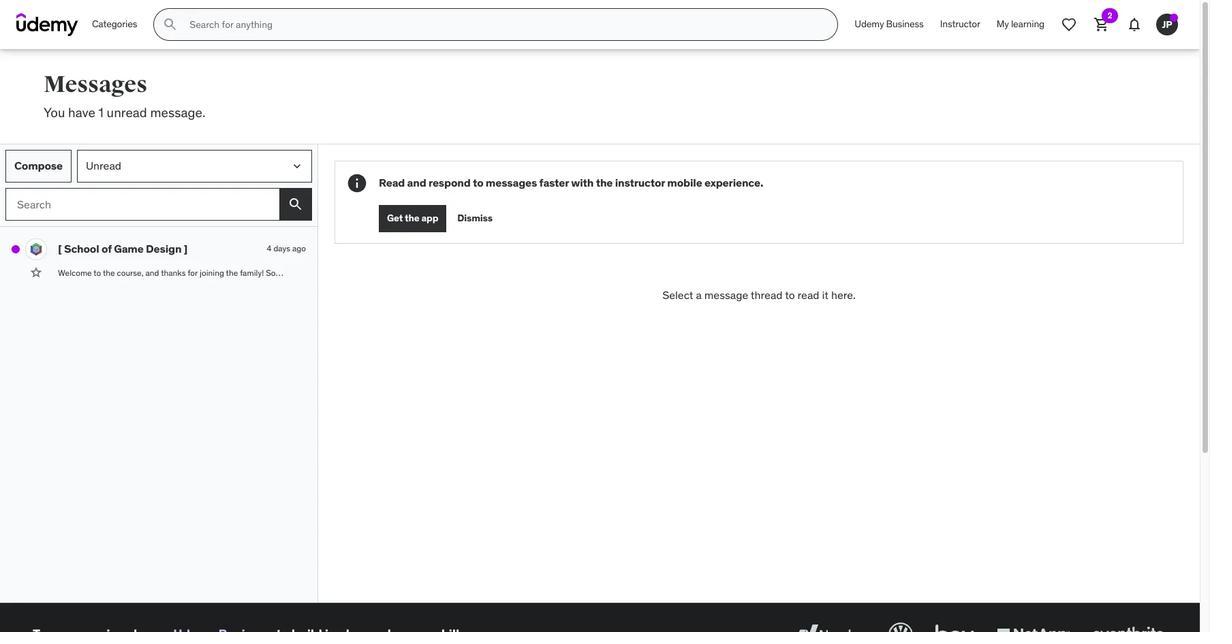 Task type: vqa. For each thing, say whether or not it's contained in the screenshot.
the leftmost you
yes



Task type: locate. For each thing, give the bounding box(es) containing it.
and left 'thanks'
[[145, 268, 159, 278]]

welcome to the course, and thanks for joining the family! soon you'll be learning how easy it is to create incredible camera movements in arcade.studio. we can't wait to see what you create! make sure to share all of your work with us. and if you have any questions along the way, we are always here to help, don't hesitat
[[58, 268, 1210, 278]]

udemy
[[855, 18, 884, 30]]

you right if
[[926, 268, 939, 278]]

instructor
[[615, 176, 665, 189]]

to right 'sure'
[[785, 268, 792, 278]]

it left is
[[386, 268, 391, 278]]

1 horizontal spatial and
[[407, 176, 426, 189]]

get the app
[[387, 212, 438, 224]]

way,
[[1049, 268, 1064, 278]]

select a message thread to read it here.
[[662, 288, 856, 302]]

0 vertical spatial have
[[68, 104, 95, 121]]

0 vertical spatial of
[[101, 242, 112, 256]]

with right the faster
[[571, 176, 594, 189]]

you
[[703, 268, 716, 278], [926, 268, 939, 278]]

get the app link
[[379, 205, 446, 232]]

0 horizontal spatial and
[[145, 268, 159, 278]]

of inside button
[[101, 242, 112, 256]]

0 horizontal spatial of
[[101, 242, 112, 256]]

notifications image
[[1126, 16, 1143, 33]]

game
[[114, 242, 144, 256]]

message
[[704, 288, 748, 302]]

search image
[[288, 196, 304, 212]]

netapp image
[[994, 620, 1072, 632]]

can't
[[622, 268, 640, 278]]

0 horizontal spatial learning
[[319, 268, 348, 278]]

]
[[184, 242, 188, 256]]

soon
[[266, 268, 285, 278]]

1 vertical spatial it
[[822, 288, 829, 302]]

udemy image
[[16, 13, 78, 36]]

udemy business link
[[846, 8, 932, 41]]

1
[[99, 104, 104, 121]]

compose button
[[5, 150, 71, 182]]

you'll
[[287, 268, 306, 278]]

to
[[473, 176, 483, 189], [94, 268, 101, 278], [401, 268, 408, 278], [659, 268, 666, 278], [785, 268, 792, 278], [1137, 268, 1144, 278], [785, 288, 795, 302]]

dismiss button
[[457, 205, 492, 232]]

you right what at the top right of the page
[[703, 268, 716, 278]]

have left 'any'
[[941, 268, 958, 278]]

1 horizontal spatial learning
[[1011, 18, 1045, 30]]

experience.
[[705, 176, 763, 189]]

make
[[745, 268, 765, 278]]

4 days ago
[[267, 243, 306, 254]]

your
[[836, 268, 851, 278]]

0 horizontal spatial you
[[703, 268, 716, 278]]

mobile
[[667, 176, 702, 189]]

have
[[68, 104, 95, 121], [941, 268, 958, 278]]

the right the get
[[405, 212, 419, 224]]

of
[[101, 242, 112, 256], [827, 268, 834, 278]]

0 vertical spatial and
[[407, 176, 426, 189]]

and right the read
[[407, 176, 426, 189]]

1 horizontal spatial with
[[873, 268, 889, 278]]

mark as read image
[[12, 245, 20, 253]]

my
[[997, 18, 1009, 30]]

1 horizontal spatial you
[[926, 268, 939, 278]]

nasdaq image
[[791, 620, 869, 632]]

any
[[960, 268, 973, 278]]

of right the all
[[827, 268, 834, 278]]

family!
[[240, 268, 264, 278]]

to right is
[[401, 268, 408, 278]]

wishlist image
[[1061, 16, 1077, 33]]

instructor link
[[932, 8, 989, 41]]

work
[[853, 268, 871, 278]]

learning right 'be'
[[319, 268, 348, 278]]

select
[[662, 288, 693, 302]]

the left instructor
[[596, 176, 613, 189]]

categories
[[92, 18, 137, 30]]

and
[[407, 176, 426, 189], [145, 268, 159, 278]]

here.
[[831, 288, 856, 302]]

shopping cart with 2 items image
[[1094, 16, 1110, 33]]

see
[[668, 268, 681, 278]]

categories button
[[84, 8, 145, 41]]

my learning
[[997, 18, 1045, 30]]

for
[[188, 268, 198, 278]]

you
[[44, 104, 65, 121]]

0 horizontal spatial it
[[386, 268, 391, 278]]

1 vertical spatial have
[[941, 268, 958, 278]]

arcade.studio.
[[555, 268, 607, 278]]

don't
[[1166, 268, 1185, 278]]

1 you from the left
[[703, 268, 716, 278]]

the left family!
[[226, 268, 238, 278]]

[
[[58, 242, 62, 256]]

1 vertical spatial of
[[827, 268, 834, 278]]

with
[[571, 176, 594, 189], [873, 268, 889, 278]]

0 horizontal spatial have
[[68, 104, 95, 121]]

messages
[[44, 70, 147, 99]]

compose
[[14, 159, 63, 172]]

0 vertical spatial learning
[[1011, 18, 1045, 30]]

the
[[596, 176, 613, 189], [405, 212, 419, 224], [103, 268, 115, 278], [226, 268, 238, 278], [1035, 268, 1047, 278]]

with left us.
[[873, 268, 889, 278]]

have left 1
[[68, 104, 95, 121]]

0 horizontal spatial with
[[571, 176, 594, 189]]

questions
[[975, 268, 1011, 278]]

1 vertical spatial learning
[[319, 268, 348, 278]]

volkswagen image
[[886, 620, 916, 632]]

jp
[[1162, 18, 1172, 30]]

of left game
[[101, 242, 112, 256]]

it right read
[[822, 288, 829, 302]]

0 vertical spatial it
[[386, 268, 391, 278]]

learning right the my
[[1011, 18, 1045, 30]]

business
[[886, 18, 924, 30]]

always
[[1092, 268, 1117, 278]]

learning
[[1011, 18, 1045, 30], [319, 268, 348, 278]]

[ school of game design ]
[[58, 242, 188, 256]]



Task type: describe. For each thing, give the bounding box(es) containing it.
to right welcome in the top left of the page
[[94, 268, 101, 278]]

instructor
[[940, 18, 980, 30]]

mark as important image
[[29, 265, 43, 279]]

we
[[1066, 268, 1077, 278]]

you have alerts image
[[1170, 14, 1178, 22]]

hesitat
[[1186, 268, 1210, 278]]

submit search image
[[162, 16, 179, 33]]

have inside messages you have 1 unread message.
[[68, 104, 95, 121]]

create!
[[718, 268, 743, 278]]

box image
[[932, 620, 978, 632]]

my learning link
[[989, 8, 1053, 41]]

to left see
[[659, 268, 666, 278]]

incredible
[[435, 268, 471, 278]]

unread
[[107, 104, 147, 121]]

ago
[[292, 243, 306, 254]]

0 vertical spatial with
[[571, 176, 594, 189]]

joining
[[200, 268, 224, 278]]

all
[[816, 268, 825, 278]]

read
[[379, 176, 405, 189]]

message.
[[150, 104, 205, 121]]

to right 'respond'
[[473, 176, 483, 189]]

respond
[[429, 176, 471, 189]]

help,
[[1146, 268, 1164, 278]]

if
[[920, 268, 924, 278]]

1 horizontal spatial of
[[827, 268, 834, 278]]

a
[[696, 288, 702, 302]]

sure
[[767, 268, 783, 278]]

easy
[[367, 268, 384, 278]]

2
[[1108, 10, 1112, 20]]

the left course,
[[103, 268, 115, 278]]

are
[[1079, 268, 1090, 278]]

is
[[393, 268, 399, 278]]

read and respond to messages faster with the instructor mobile experience.
[[379, 176, 763, 189]]

to right here
[[1137, 268, 1144, 278]]

read
[[798, 288, 819, 302]]

[ school of game design ] button
[[58, 242, 261, 256]]

create
[[410, 268, 433, 278]]

2 link
[[1085, 8, 1118, 41]]

be
[[307, 268, 317, 278]]

eventbrite image
[[1089, 620, 1167, 632]]

1 horizontal spatial it
[[822, 288, 829, 302]]

dismiss
[[457, 212, 492, 224]]

2 you from the left
[[926, 268, 939, 278]]

welcome
[[58, 268, 92, 278]]

jp link
[[1151, 8, 1184, 41]]

wait
[[642, 268, 657, 278]]

4
[[267, 243, 272, 254]]

1 vertical spatial with
[[873, 268, 889, 278]]

we
[[609, 268, 620, 278]]

movements
[[502, 268, 545, 278]]

share
[[794, 268, 814, 278]]

thread
[[751, 288, 783, 302]]

the inside 'link'
[[405, 212, 419, 224]]

here
[[1119, 268, 1135, 278]]

app
[[421, 212, 438, 224]]

to left read
[[785, 288, 795, 302]]

udemy business
[[855, 18, 924, 30]]

1 horizontal spatial have
[[941, 268, 958, 278]]

along
[[1013, 268, 1033, 278]]

the left 'way,'
[[1035, 268, 1047, 278]]

design
[[146, 242, 181, 256]]

Search for anything text field
[[187, 13, 821, 36]]

1 vertical spatial and
[[145, 268, 159, 278]]

faster
[[539, 176, 569, 189]]

Search text field
[[5, 188, 279, 220]]

school
[[64, 242, 99, 256]]

camera
[[473, 268, 500, 278]]

days
[[274, 243, 290, 254]]

messages you have 1 unread message.
[[44, 70, 205, 121]]

get
[[387, 212, 403, 224]]

in
[[547, 268, 553, 278]]

messages
[[486, 176, 537, 189]]

how
[[350, 268, 365, 278]]

us.
[[891, 268, 901, 278]]

thanks
[[161, 268, 186, 278]]

what
[[683, 268, 701, 278]]

and
[[903, 268, 918, 278]]

course,
[[117, 268, 143, 278]]



